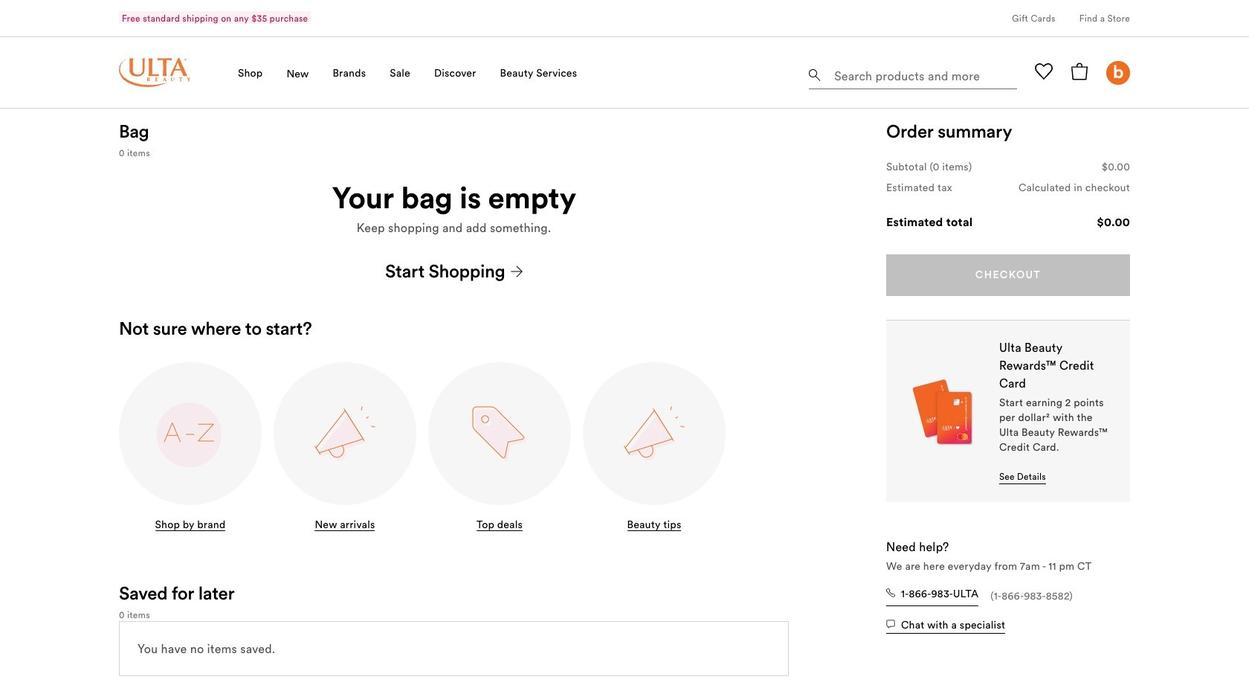 Task type: vqa. For each thing, say whether or not it's contained in the screenshot.
withIcon
yes



Task type: locate. For each thing, give the bounding box(es) containing it.
None search field
[[809, 57, 1018, 92]]

0 vertical spatial withicon image
[[887, 588, 896, 597]]

1 vertical spatial withicon image
[[887, 619, 896, 628]]

withicon image
[[887, 588, 896, 597], [887, 619, 896, 628]]

0 items in bag image
[[1071, 62, 1089, 80]]

1 withicon image from the top
[[887, 588, 896, 597]]



Task type: describe. For each thing, give the bounding box(es) containing it.
2 withicon image from the top
[[887, 619, 896, 628]]

Search products and more search field
[[833, 60, 1013, 86]]

favorites icon image
[[1036, 62, 1053, 80]]



